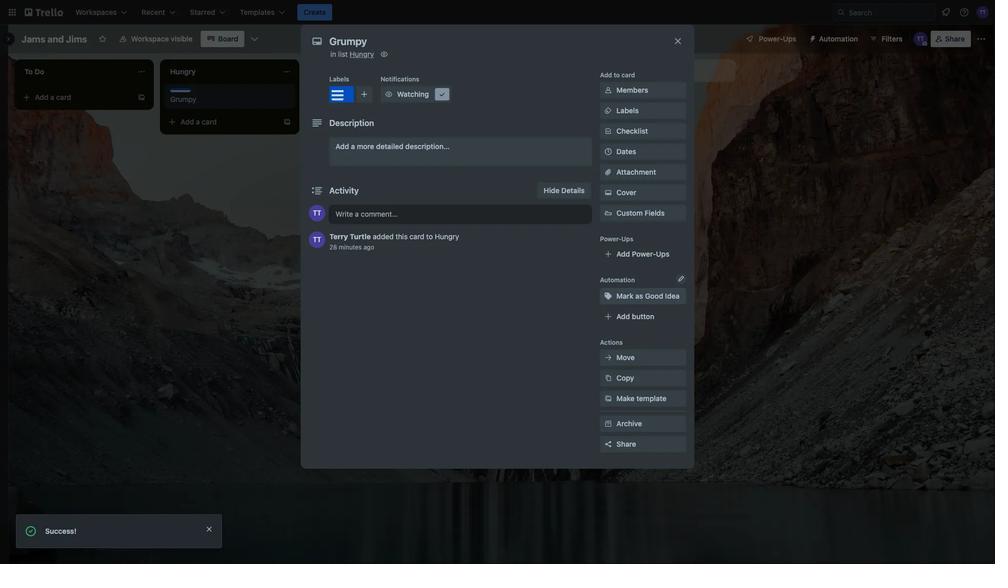 Task type: describe. For each thing, give the bounding box(es) containing it.
customize views image
[[250, 34, 260, 44]]

activity
[[329, 186, 359, 196]]

0 notifications image
[[940, 6, 952, 18]]

show menu image
[[976, 34, 986, 44]]

primary element
[[0, 0, 995, 25]]

notifications
[[381, 75, 419, 83]]

archive
[[616, 420, 642, 428]]

add inside 'button'
[[615, 66, 629, 75]]

make
[[616, 394, 635, 403]]

create button
[[297, 4, 332, 21]]

terry turtle added this card to hungry 28 minutes ago
[[329, 232, 459, 251]]

description
[[329, 118, 374, 128]]

Board name text field
[[16, 31, 92, 47]]

1 horizontal spatial add a card
[[180, 118, 217, 126]]

custom
[[616, 209, 643, 217]]

1 horizontal spatial color: blue, title: none image
[[329, 86, 354, 103]]

jams
[[22, 33, 45, 44]]

add button button
[[600, 309, 686, 325]]

sm image for cover
[[603, 188, 613, 198]]

to inside terry turtle added this card to hungry 28 minutes ago
[[426, 232, 433, 241]]

add a more detailed description…
[[336, 142, 450, 151]]

checklist link
[[600, 123, 686, 139]]

1 horizontal spatial share button
[[931, 31, 971, 47]]

checklist
[[616, 127, 648, 135]]

attachment
[[616, 168, 656, 176]]

28
[[329, 244, 337, 251]]

automation button
[[805, 31, 864, 47]]

jims
[[66, 33, 87, 44]]

0 horizontal spatial share
[[616, 440, 636, 449]]

labels link
[[600, 103, 686, 119]]

1 horizontal spatial share
[[945, 35, 965, 43]]

copy
[[616, 374, 634, 382]]

description…
[[405, 142, 450, 151]]

jams and jims
[[22, 33, 87, 44]]

mark
[[616, 292, 633, 300]]

1 horizontal spatial create from template… image
[[283, 118, 291, 126]]

0 horizontal spatial share button
[[600, 436, 686, 453]]

cover link
[[600, 185, 686, 201]]

add a card button for middle create from template… icon
[[164, 114, 279, 130]]

0 horizontal spatial color: blue, title: none image
[[170, 88, 191, 92]]

visible
[[171, 35, 193, 43]]

sm image for automation
[[805, 31, 819, 45]]

minutes
[[339, 244, 362, 251]]

0 horizontal spatial add a card
[[35, 93, 71, 102]]

custom fields button
[[600, 208, 686, 218]]

0 horizontal spatial power-ups
[[600, 235, 633, 242]]

sm image for copy
[[603, 373, 613, 383]]

2 vertical spatial power-
[[632, 250, 656, 258]]

28 minutes ago link
[[329, 244, 374, 251]]

add to card
[[600, 71, 635, 78]]

sm image for make template
[[603, 394, 613, 404]]

switch to… image
[[7, 7, 17, 17]]

filters
[[882, 35, 903, 43]]

1 horizontal spatial labels
[[616, 106, 639, 115]]

add another list
[[615, 66, 669, 75]]

turtle
[[350, 232, 371, 241]]

dates button
[[600, 144, 686, 160]]

power-ups button
[[738, 31, 803, 47]]

button
[[632, 312, 654, 321]]

2 vertical spatial ups
[[656, 250, 669, 258]]

automation inside button
[[819, 35, 858, 43]]

0 horizontal spatial labels
[[329, 75, 349, 83]]

move link
[[600, 350, 686, 366]]

hide details
[[544, 186, 585, 195]]

another
[[631, 66, 657, 75]]

0 horizontal spatial terry turtle (terryturtle) image
[[309, 205, 325, 221]]

more
[[357, 142, 374, 151]]

1 horizontal spatial to
[[614, 71, 620, 78]]

power-ups inside button
[[759, 35, 796, 43]]

sm image inside mark as good idea "button"
[[603, 291, 613, 301]]

open information menu image
[[959, 7, 969, 17]]

custom fields
[[616, 209, 665, 217]]



Task type: locate. For each thing, give the bounding box(es) containing it.
1 vertical spatial power-ups
[[600, 235, 633, 242]]

add a card button for the right create from template… icon
[[310, 89, 424, 106]]

sm image inside archive link
[[603, 419, 613, 429]]

1 vertical spatial power-
[[600, 235, 621, 242]]

terry turtle (terryturtle) image right filters
[[913, 32, 928, 46]]

sm image down add to card
[[603, 106, 613, 116]]

add a card button for the leftmost create from template… icon
[[18, 89, 133, 106]]

workspace visible button
[[113, 31, 199, 47]]

0 vertical spatial hungry
[[350, 50, 374, 58]]

to up members
[[614, 71, 620, 78]]

1 vertical spatial hungry
[[435, 232, 459, 241]]

sm image left cover
[[603, 188, 613, 198]]

terry turtle (terryturtle) image
[[977, 6, 989, 18], [913, 32, 928, 46], [309, 205, 325, 221]]

list inside 'button'
[[659, 66, 669, 75]]

1 horizontal spatial power-ups
[[759, 35, 796, 43]]

hungry inside terry turtle added this card to hungry 28 minutes ago
[[435, 232, 459, 241]]

0 horizontal spatial to
[[426, 232, 433, 241]]

list right another
[[659, 66, 669, 75]]

in list hungry
[[330, 50, 374, 58]]

None text field
[[324, 32, 663, 50]]

0 horizontal spatial automation
[[600, 276, 635, 283]]

1 vertical spatial list
[[659, 66, 669, 75]]

color: blue, title: none image up grumpy
[[170, 88, 191, 92]]

sm image inside move link
[[603, 353, 613, 363]]

sm image for watching
[[384, 89, 394, 99]]

sm image inside make template link
[[603, 394, 613, 404]]

share left show menu icon
[[945, 35, 965, 43]]

automation down 'search' icon
[[819, 35, 858, 43]]

sm image inside cover link
[[603, 188, 613, 198]]

1 horizontal spatial power-
[[632, 250, 656, 258]]

sm image for labels
[[603, 106, 613, 116]]

this
[[396, 232, 408, 241]]

fields
[[645, 209, 665, 217]]

2 horizontal spatial terry turtle (terryturtle) image
[[977, 6, 989, 18]]

labels up checklist
[[616, 106, 639, 115]]

0 vertical spatial ups
[[783, 35, 796, 43]]

template
[[636, 394, 666, 403]]

0 horizontal spatial list
[[338, 50, 348, 58]]

ago
[[363, 244, 374, 251]]

add button
[[616, 312, 654, 321]]

color: blue, title: none image up description
[[329, 86, 354, 103]]

details
[[561, 186, 585, 195]]

watching
[[397, 90, 429, 98]]

sm image right hungry link
[[379, 49, 389, 59]]

hide
[[544, 186, 559, 195]]

1 vertical spatial labels
[[616, 106, 639, 115]]

sm image left mark
[[603, 291, 613, 301]]

Write a comment text field
[[329, 205, 592, 224]]

add a more detailed description… link
[[329, 137, 592, 166]]

mark as good idea button
[[600, 288, 686, 305]]

sm image left copy
[[603, 373, 613, 383]]

sm image for move
[[603, 353, 613, 363]]

add
[[615, 66, 629, 75], [600, 71, 612, 78], [35, 93, 48, 102], [326, 93, 340, 102], [180, 118, 194, 126], [336, 142, 349, 151], [616, 250, 630, 258], [616, 312, 630, 321]]

star or unstar board image
[[98, 35, 107, 43]]

0 vertical spatial terry turtle (terryturtle) image
[[977, 6, 989, 18]]

1 horizontal spatial automation
[[819, 35, 858, 43]]

0 horizontal spatial hungry
[[350, 50, 374, 58]]

add power-ups
[[616, 250, 669, 258]]

search image
[[837, 8, 845, 16]]

members
[[616, 86, 648, 94]]

copy link
[[600, 370, 686, 387]]

move
[[616, 353, 635, 362]]

card inside terry turtle added this card to hungry 28 minutes ago
[[410, 232, 424, 241]]

share button down archive link
[[600, 436, 686, 453]]

1 horizontal spatial ups
[[656, 250, 669, 258]]

detailed
[[376, 142, 403, 151]]

2 horizontal spatial ups
[[783, 35, 796, 43]]

1 vertical spatial ups
[[621, 235, 633, 242]]

1 vertical spatial terry turtle (terryturtle) image
[[913, 32, 928, 46]]

and
[[47, 33, 64, 44]]

sm image left checklist
[[603, 126, 613, 136]]

sm image
[[379, 49, 389, 59], [603, 106, 613, 116], [603, 126, 613, 136], [603, 188, 613, 198], [603, 291, 613, 301], [603, 353, 613, 363], [603, 373, 613, 383], [603, 394, 613, 404]]

power-ups
[[759, 35, 796, 43], [600, 235, 633, 242]]

in
[[330, 50, 336, 58]]

power- inside button
[[759, 35, 783, 43]]

sm image
[[805, 31, 819, 45], [603, 85, 613, 95], [384, 89, 394, 99], [437, 89, 447, 99], [603, 419, 613, 429]]

Search field
[[845, 5, 935, 20]]

grumpy link
[[170, 94, 289, 105]]

sm image down add to card
[[603, 85, 613, 95]]

labels down in on the top of page
[[329, 75, 349, 83]]

terry turtle (terryturtle) image
[[309, 232, 325, 248]]

ups
[[783, 35, 796, 43], [621, 235, 633, 242], [656, 250, 669, 258]]

0 vertical spatial power-ups
[[759, 35, 796, 43]]

actions
[[600, 339, 623, 346]]

terry turtle (terryturtle) image right open information menu icon
[[977, 6, 989, 18]]

members link
[[600, 82, 686, 98]]

filters button
[[866, 31, 906, 47]]

1 horizontal spatial hungry
[[435, 232, 459, 241]]

sm image inside the members 'link'
[[603, 85, 613, 95]]

terry turtle (terryturtle) image up terry turtle (terryturtle) image
[[309, 205, 325, 221]]

0 horizontal spatial add a card button
[[18, 89, 133, 106]]

grumpy
[[170, 95, 196, 104]]

workspace visible
[[131, 35, 193, 43]]

terry
[[329, 232, 348, 241]]

success!
[[45, 527, 76, 536]]

board
[[218, 35, 238, 43]]

2 vertical spatial terry turtle (terryturtle) image
[[309, 205, 325, 221]]

0 vertical spatial share button
[[931, 31, 971, 47]]

share button down 0 notifications icon
[[931, 31, 971, 47]]

list
[[338, 50, 348, 58], [659, 66, 669, 75]]

0 vertical spatial share
[[945, 35, 965, 43]]

make template link
[[600, 391, 686, 407]]

1 vertical spatial share
[[616, 440, 636, 449]]

0 vertical spatial to
[[614, 71, 620, 78]]

sm image down notifications
[[384, 89, 394, 99]]

sm image inside checklist link
[[603, 126, 613, 136]]

create from template… image
[[137, 93, 146, 102], [429, 93, 437, 102], [283, 118, 291, 126]]

good
[[645, 292, 663, 300]]

sm image inside copy link
[[603, 373, 613, 383]]

dismiss flag image
[[205, 525, 213, 534]]

labels
[[329, 75, 349, 83], [616, 106, 639, 115]]

0 horizontal spatial power-
[[600, 235, 621, 242]]

card
[[622, 71, 635, 78], [56, 93, 71, 102], [347, 93, 362, 102], [202, 118, 217, 126], [410, 232, 424, 241]]

dates
[[616, 147, 636, 156]]

sm image for members
[[603, 85, 613, 95]]

sm image left archive
[[603, 419, 613, 429]]

2 horizontal spatial add a card
[[326, 93, 362, 102]]

idea
[[665, 292, 680, 300]]

to
[[614, 71, 620, 78], [426, 232, 433, 241]]

ups inside button
[[783, 35, 796, 43]]

hide details link
[[538, 183, 591, 199]]

workspace
[[131, 35, 169, 43]]

add a card
[[35, 93, 71, 102], [326, 93, 362, 102], [180, 118, 217, 126]]

ups down fields
[[656, 250, 669, 258]]

add another list button
[[597, 59, 736, 82]]

sm image left make
[[603, 394, 613, 404]]

color: blue, title: none image
[[329, 86, 354, 103], [170, 88, 191, 92]]

add power-ups link
[[600, 246, 686, 262]]

1 horizontal spatial terry turtle (terryturtle) image
[[913, 32, 928, 46]]

cover
[[616, 188, 636, 197]]

0 vertical spatial list
[[338, 50, 348, 58]]

1 horizontal spatial add a card button
[[164, 114, 279, 130]]

share button
[[931, 31, 971, 47], [600, 436, 686, 453]]

watching button
[[381, 86, 451, 103]]

sm image for checklist
[[603, 126, 613, 136]]

hungry right in on the top of page
[[350, 50, 374, 58]]

power-
[[759, 35, 783, 43], [600, 235, 621, 242], [632, 250, 656, 258]]

hungry
[[350, 50, 374, 58], [435, 232, 459, 241]]

a
[[50, 93, 54, 102], [341, 93, 345, 102], [196, 118, 200, 126], [351, 142, 355, 151]]

sm image down actions
[[603, 353, 613, 363]]

to right this
[[426, 232, 433, 241]]

sm image inside labels link
[[603, 106, 613, 116]]

archive link
[[600, 416, 686, 432]]

automation up mark
[[600, 276, 635, 283]]

1 vertical spatial to
[[426, 232, 433, 241]]

as
[[635, 292, 643, 300]]

0 vertical spatial automation
[[819, 35, 858, 43]]

mark as good idea
[[616, 292, 680, 300]]

hungry down write a comment text field on the top of the page
[[435, 232, 459, 241]]

sm image inside automation button
[[805, 31, 819, 45]]

1 horizontal spatial list
[[659, 66, 669, 75]]

sm image right the power-ups button
[[805, 31, 819, 45]]

1 vertical spatial share button
[[600, 436, 686, 453]]

1 vertical spatial automation
[[600, 276, 635, 283]]

ups left automation button
[[783, 35, 796, 43]]

hungry link
[[350, 50, 374, 58]]

sm image for archive
[[603, 419, 613, 429]]

ups up add power-ups
[[621, 235, 633, 242]]

list right in on the top of page
[[338, 50, 348, 58]]

0 vertical spatial power-
[[759, 35, 783, 43]]

2 horizontal spatial add a card button
[[310, 89, 424, 106]]

automation
[[819, 35, 858, 43], [600, 276, 635, 283]]

attachment button
[[600, 164, 686, 180]]

make template
[[616, 394, 666, 403]]

board link
[[201, 31, 244, 47]]

2 horizontal spatial power-
[[759, 35, 783, 43]]

added
[[373, 232, 394, 241]]

0 horizontal spatial create from template… image
[[137, 93, 146, 102]]

add a card button
[[18, 89, 133, 106], [310, 89, 424, 106], [164, 114, 279, 130]]

share down archive
[[616, 440, 636, 449]]

sm image right "watching"
[[437, 89, 447, 99]]

0 horizontal spatial ups
[[621, 235, 633, 242]]

2 horizontal spatial create from template… image
[[429, 93, 437, 102]]

0 vertical spatial labels
[[329, 75, 349, 83]]

create
[[303, 8, 326, 16]]

share
[[945, 35, 965, 43], [616, 440, 636, 449]]



Task type: vqa. For each thing, say whether or not it's contained in the screenshot.
Image
no



